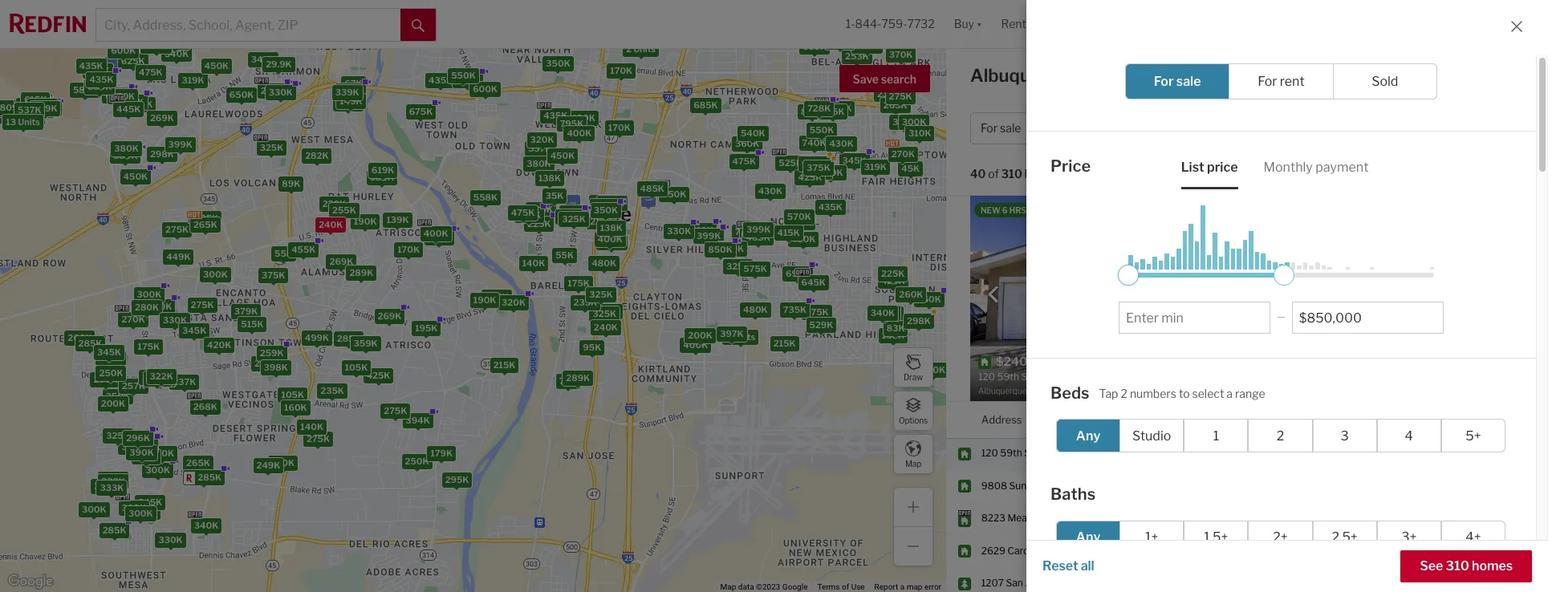 Task type: describe. For each thing, give the bounding box(es) containing it.
Any checkbox
[[1057, 419, 1121, 453]]

see 310 homes
[[1421, 559, 1514, 574]]

1 horizontal spatial 339k
[[335, 86, 359, 97]]

1 vertical spatial 320k
[[502, 297, 526, 308]]

1 vertical spatial 460k
[[921, 364, 945, 375]]

459k
[[338, 85, 363, 96]]

1 inside option
[[1214, 428, 1220, 444]]

market insights link
[[1348, 52, 1444, 88]]

monthly
[[1264, 159, 1314, 175]]

0 vertical spatial 249k
[[427, 232, 451, 243]]

0 vertical spatial 319k
[[181, 74, 204, 85]]

monthly payment element
[[1264, 146, 1369, 189]]

1 horizontal spatial 175k
[[568, 278, 590, 289]]

3 inside map region
[[726, 331, 732, 343]]

515k
[[241, 319, 263, 330]]

0 horizontal spatial 475k
[[139, 66, 162, 77]]

1 horizontal spatial 390k
[[791, 234, 815, 245]]

40 of 310 homes •
[[971, 167, 1073, 182]]

price button
[[1154, 402, 1179, 438]]

13 units
[[5, 116, 40, 128]]

800k
[[876, 308, 900, 320]]

250k left 179k
[[405, 455, 429, 467]]

2 vertical spatial 625k
[[32, 104, 55, 115]]

759-
[[882, 17, 908, 31]]

map
[[907, 583, 923, 592]]

589k
[[73, 84, 97, 95]]

1 horizontal spatial 399k
[[697, 230, 721, 241]]

370k
[[889, 49, 913, 60]]

for for for rent "checkbox"
[[1259, 74, 1278, 89]]

5+ checkbox
[[1442, 419, 1506, 453]]

1 vertical spatial nw
[[1075, 578, 1093, 590]]

809k
[[0, 102, 24, 113]]

0 vertical spatial 460k
[[144, 40, 168, 51]]

0 vertical spatial 269k
[[150, 112, 174, 123]]

449k
[[166, 251, 190, 262]]

type
[[1217, 122, 1241, 135]]

225k left the 219k
[[517, 209, 541, 221]]

1 horizontal spatial 55k
[[555, 249, 574, 260]]

0 horizontal spatial 249k
[[256, 459, 280, 471]]

250k up 257k
[[99, 367, 123, 379]]

309k
[[121, 502, 146, 513]]

59th
[[1001, 448, 1023, 460]]

ave
[[1075, 513, 1092, 525]]

0 vertical spatial nw
[[1095, 513, 1112, 525]]

1 horizontal spatial 450k
[[204, 60, 229, 71]]

1+ radio
[[1120, 521, 1185, 554]]

1 horizontal spatial 650k
[[229, 89, 254, 100]]

268k
[[193, 401, 217, 412]]

see
[[1421, 559, 1444, 574]]

1 vertical spatial 425k
[[881, 275, 905, 287]]

antonio
[[1026, 578, 1061, 590]]

1 horizontal spatial 269k
[[329, 255, 353, 267]]

470k
[[120, 96, 144, 107]]

1+
[[1146, 530, 1159, 545]]

250k up 296k
[[105, 390, 130, 402]]

$240,000
[[1154, 448, 1200, 460]]

0 vertical spatial 290k
[[260, 85, 285, 96]]

1 vertical spatial 475k
[[732, 155, 756, 167]]

250k right 35k
[[593, 196, 617, 208]]

575k
[[743, 263, 767, 274]]

2 vertical spatial 475k
[[511, 207, 535, 218]]

For sale checkbox
[[1126, 63, 1230, 100]]

0 vertical spatial 750k
[[111, 90, 135, 102]]

335k
[[194, 213, 218, 224]]

1 vertical spatial sw
[[1077, 480, 1093, 492]]

on redfin button
[[1445, 402, 1493, 438]]

0 vertical spatial 270k
[[891, 148, 915, 159]]

of for terms
[[842, 583, 850, 592]]

1 horizontal spatial on redfin
[[1445, 413, 1493, 426]]

4 checkbox
[[1378, 419, 1442, 453]]

for inside for sale 'button'
[[981, 122, 998, 135]]

sold
[[1372, 74, 1399, 89]]

— right 559k
[[644, 193, 652, 204]]

1 horizontal spatial 2 units
[[626, 43, 656, 54]]

map for map data ©2023 google
[[721, 583, 737, 592]]

615k
[[24, 94, 46, 105]]

$/sq.ft.
[[1395, 413, 1432, 426]]

homes
[[1121, 65, 1181, 86]]

0 horizontal spatial 485k
[[640, 183, 664, 194]]

Enter min text field
[[1127, 310, 1264, 326]]

0 horizontal spatial 55k
[[274, 248, 293, 259]]

0 horizontal spatial 240k
[[318, 219, 343, 230]]

Sold checkbox
[[1333, 63, 1438, 100]]

658k
[[1, 103, 26, 114]]

0 vertical spatial 105k
[[345, 362, 368, 373]]

Enter max text field
[[1300, 310, 1437, 326]]

photo of 120 59th st sw, albuquerque, nm 87121 image
[[971, 196, 1248, 401]]

ft.
[[1286, 261, 1297, 273]]

2 horizontal spatial 600k
[[473, 83, 498, 94]]

1 horizontal spatial 550k
[[810, 124, 834, 136]]

1 horizontal spatial 319k
[[864, 161, 887, 172]]

option group containing for sale
[[1126, 63, 1438, 100]]

1 horizontal spatial 315k
[[893, 116, 915, 128]]

2 horizontal spatial 399k
[[746, 223, 771, 235]]

1 horizontal spatial 240k
[[594, 321, 618, 333]]

2 vertical spatial option group
[[1057, 521, 1506, 554]]

353k
[[142, 371, 166, 382]]

1 vertical spatial 485k
[[901, 358, 926, 369]]

8223 meadowbrook ave nw link
[[982, 513, 1112, 526]]

any for studio
[[1077, 428, 1101, 444]]

529k
[[809, 319, 833, 331]]

0 vertical spatial 289k
[[349, 267, 373, 278]]

0 horizontal spatial 315k
[[134, 451, 157, 462]]

558k
[[473, 192, 497, 203]]

reset
[[1043, 559, 1079, 574]]

0 vertical spatial 525k
[[23, 100, 47, 112]]

0 vertical spatial 200k
[[688, 329, 712, 341]]

296k
[[126, 432, 150, 444]]

draw
[[904, 372, 923, 382]]

0 vertical spatial st
[[1025, 448, 1035, 460]]

albuquerque for 120 59th st sw
[[1080, 448, 1138, 460]]

0 horizontal spatial $185
[[1343, 261, 1367, 273]]

draw button
[[894, 348, 934, 388]]

— down $169
[[1395, 578, 1404, 590]]

san
[[1007, 578, 1024, 590]]

2 vertical spatial 450k
[[123, 171, 147, 182]]

675k
[[409, 106, 433, 117]]

2 vertical spatial 425k
[[366, 370, 390, 381]]

120
[[982, 448, 999, 460]]

574k
[[24, 97, 48, 108]]

40
[[971, 167, 986, 181]]

3 checkbox
[[1313, 419, 1378, 453]]

1 inside button
[[1479, 122, 1484, 135]]

2.5
[[1289, 513, 1303, 525]]

see 310 homes button
[[1401, 551, 1533, 583]]

0 horizontal spatial 298k
[[150, 148, 174, 159]]

market
[[1348, 70, 1392, 85]]

For rent checkbox
[[1230, 63, 1334, 100]]

0 horizontal spatial 350k
[[370, 171, 394, 182]]

1 vertical spatial 140k
[[300, 421, 323, 432]]

for sale inside option
[[1154, 74, 1202, 89]]

chaser
[[1029, 480, 1061, 492]]

1 vertical spatial 625k
[[105, 89, 129, 100]]

225k down 35k
[[527, 218, 551, 229]]

1 horizontal spatial 320k
[[530, 133, 554, 145]]

home type
[[1183, 122, 1241, 135]]

1.5+ radio
[[1185, 521, 1249, 554]]

Studio checkbox
[[1120, 419, 1185, 453]]

map region
[[0, 0, 960, 593]]

1 horizontal spatial 235k
[[573, 297, 597, 308]]

$/sq.
[[1261, 261, 1284, 273]]

0 vertical spatial 6
[[1003, 206, 1008, 215]]

studio
[[1133, 428, 1172, 444]]

0 vertical spatial 425k
[[798, 171, 822, 182]]

list price
[[1182, 159, 1239, 175]]

— down maximum price slider
[[1278, 311, 1286, 323]]

0 horizontal spatial 235k
[[320, 385, 344, 396]]

• inside button
[[1473, 122, 1476, 135]]

parkwest
[[1080, 513, 1123, 525]]

2 vertical spatial baths
[[1051, 485, 1096, 504]]

0 vertical spatial 480k
[[599, 236, 624, 248]]

0 vertical spatial redfin
[[1276, 283, 1305, 295]]

sort
[[1081, 167, 1104, 181]]

0 horizontal spatial on
[[1261, 283, 1274, 295]]

2629 cardenas dr ne albuquerque
[[982, 545, 1138, 557]]

list price element
[[1182, 146, 1239, 189]]

0 vertical spatial a
[[1227, 387, 1233, 400]]

1207 san antonio st nw
[[982, 578, 1093, 590]]

720k
[[336, 98, 360, 109]]

257k
[[122, 380, 145, 392]]

beds / baths button
[[1278, 112, 1386, 145]]

1 vertical spatial option group
[[1057, 419, 1506, 453]]

2,188
[[1330, 545, 1355, 557]]

1-844-759-7732 link
[[846, 17, 935, 31]]

1-
[[846, 17, 856, 31]]

insights
[[1395, 70, 1444, 85]]

250k up 95k
[[595, 306, 619, 317]]

548k
[[19, 99, 43, 110]]

4+
[[1466, 530, 1482, 545]]

sale inside 'button'
[[1001, 122, 1022, 135]]

2 horizontal spatial 339k
[[803, 41, 827, 52]]

225k up 800k
[[881, 268, 905, 279]]

any for 1+
[[1077, 530, 1101, 545]]

29.9k
[[266, 58, 292, 69]]

• inside 40 of 310 homes •
[[1069, 168, 1073, 182]]

0 horizontal spatial 399k
[[168, 139, 192, 150]]

submit search image
[[412, 19, 425, 32]]

price
[[1208, 159, 1239, 175]]

1 horizontal spatial 537k
[[528, 142, 551, 154]]

1 horizontal spatial 420k
[[720, 243, 744, 254]]

1 vertical spatial a
[[901, 583, 905, 592]]

120 59th st sw
[[982, 448, 1053, 460]]

310 inside button
[[1447, 559, 1470, 574]]

1207 san antonio st nw link
[[982, 578, 1093, 591]]

list
[[1182, 159, 1205, 175]]

2 vertical spatial 480k
[[743, 304, 768, 315]]

680k
[[802, 158, 826, 169]]

2 horizontal spatial 269k
[[377, 310, 401, 322]]

360k
[[735, 138, 759, 149]]

0 vertical spatial 600k
[[111, 44, 135, 56]]

0 horizontal spatial 290k
[[93, 374, 117, 385]]

location button
[[1080, 402, 1123, 438]]

16 hrs for $169
[[1445, 545, 1473, 557]]

1 vertical spatial 175k
[[137, 341, 159, 352]]

322k
[[149, 370, 173, 381]]

2 vertical spatial 350k
[[594, 204, 618, 215]]

4+ radio
[[1442, 521, 1506, 554]]

155k
[[882, 330, 905, 341]]

365k
[[133, 506, 157, 517]]

new 6 hrs ago
[[981, 206, 1047, 215]]

0 vertical spatial 235k
[[877, 88, 901, 99]]

1 horizontal spatial 430k
[[829, 138, 854, 149]]

1 horizontal spatial 850k
[[787, 217, 812, 228]]

1 vertical spatial to
[[1180, 387, 1190, 400]]

662k
[[23, 96, 47, 107]]

1 horizontal spatial 6
[[1445, 448, 1451, 460]]

recommended
[[1109, 167, 1191, 181]]



Task type: locate. For each thing, give the bounding box(es) containing it.
homes up 'ago'
[[1025, 167, 1061, 181]]

25 hrs
[[1445, 578, 1474, 590]]

2+ radio
[[1249, 521, 1313, 554]]

0 horizontal spatial 550k
[[451, 70, 475, 81]]

nw down all
[[1075, 578, 1093, 590]]

850k down 610k
[[708, 243, 733, 255]]

290k
[[260, 85, 285, 96], [93, 374, 117, 385]]

option group
[[1126, 63, 1438, 100], [1057, 419, 1506, 453], [1057, 521, 1506, 554]]

0 horizontal spatial redfin
[[1276, 283, 1305, 295]]

for inside option
[[1154, 74, 1174, 89]]

1 vertical spatial sale
[[1001, 122, 1022, 135]]

search
[[881, 72, 917, 86]]

0 horizontal spatial 600k
[[17, 111, 42, 122]]

139k
[[386, 214, 409, 225]]

138k down the 219k
[[600, 222, 623, 233]]

nw
[[1095, 513, 1112, 525], [1075, 578, 1093, 590]]

0 vertical spatial 475k
[[139, 66, 162, 77]]

1 vertical spatial 525k
[[779, 157, 803, 168]]

2629
[[982, 545, 1006, 557]]

for for the for sale option
[[1154, 74, 1174, 89]]

9808 sun chaser trl sw link
[[982, 480, 1093, 493]]

200k left 397k
[[688, 329, 712, 341]]

425k down "680k"
[[798, 171, 822, 182]]

16 hrs for $165
[[1445, 513, 1473, 525]]

google
[[783, 583, 808, 592]]

of right 40
[[989, 167, 1000, 181]]

1.5+
[[1205, 530, 1229, 545]]

$850k
[[1100, 122, 1137, 135]]

339k up 309k
[[101, 476, 125, 487]]

1 horizontal spatial to
[[1180, 387, 1190, 400]]

2 16 hrs from the top
[[1445, 545, 1473, 557]]

report
[[875, 583, 899, 592]]

0 vertical spatial any
[[1077, 428, 1101, 444]]

16 hrs up the 4+
[[1445, 513, 1473, 525]]

0 horizontal spatial 420k
[[207, 339, 231, 350]]

all
[[1422, 122, 1436, 135]]

1 vertical spatial 310
[[1447, 559, 1470, 574]]

550k
[[451, 70, 475, 81], [810, 124, 834, 136]]

0 vertical spatial albuquerque
[[1080, 448, 1138, 460]]

1 checkbox
[[1185, 419, 1249, 453]]

numbers
[[1131, 387, 1177, 400]]

1 vertical spatial 750k
[[662, 188, 686, 199]]

albuquerque down location button
[[1080, 448, 1138, 460]]

0 vertical spatial map
[[906, 459, 922, 469]]

349k
[[251, 53, 275, 64]]

45k
[[902, 163, 920, 174]]

map for map
[[906, 459, 922, 469]]

2 horizontal spatial for
[[1259, 74, 1278, 89]]

328k
[[101, 474, 125, 485]]

420k
[[720, 243, 744, 254], [207, 339, 231, 350]]

0 vertical spatial 350k
[[546, 58, 570, 69]]

terms
[[818, 583, 840, 592]]

2 16 from the top
[[1445, 545, 1456, 557]]

any down "ave"
[[1077, 530, 1101, 545]]

all
[[1081, 559, 1095, 574]]

0 vertical spatial 170k
[[610, 65, 632, 76]]

st
[[1025, 448, 1035, 460], [1064, 578, 1073, 590]]

270k up the '353k'
[[121, 313, 145, 325]]

on
[[1261, 283, 1274, 295], [1445, 413, 1459, 426]]

google image
[[4, 572, 57, 593]]

1 16 hrs from the top
[[1445, 513, 1473, 525]]

2.5+ radio
[[1313, 521, 1378, 554]]

55k down 89k
[[274, 248, 293, 259]]

hrs for $165
[[1458, 513, 1473, 525]]

a left range
[[1227, 387, 1233, 400]]

1 vertical spatial 2 units
[[563, 207, 592, 218]]

on inside button
[[1445, 413, 1459, 426]]

0 vertical spatial baths
[[1324, 122, 1355, 135]]

price up studio
[[1154, 413, 1179, 426]]

1 horizontal spatial of
[[989, 167, 1000, 181]]

2 horizontal spatial 650k
[[805, 166, 829, 177]]

300k
[[855, 40, 880, 51], [902, 116, 927, 127], [203, 269, 227, 280], [137, 288, 161, 300], [145, 465, 170, 476], [81, 504, 106, 515], [128, 508, 153, 519]]

price down up
[[1051, 157, 1091, 176]]

16 up see 310 homes
[[1445, 545, 1456, 557]]

tap
[[1100, 387, 1119, 400]]

215k down the 219k
[[590, 216, 612, 227]]

0 horizontal spatial 200k
[[101, 398, 125, 409]]

240k down 255k
[[318, 219, 343, 230]]

$165
[[1395, 513, 1418, 525]]

339k left the 253k
[[803, 41, 827, 52]]

for sale inside 'button'
[[981, 122, 1022, 135]]

to inside button
[[1086, 122, 1098, 135]]

3+ radio
[[1378, 521, 1442, 554]]

1 albuquerque from the top
[[1080, 448, 1138, 460]]

0 vertical spatial 537k
[[17, 104, 41, 115]]

200k down 257k
[[101, 398, 125, 409]]

beds for beds / baths
[[1289, 122, 1315, 135]]

0 horizontal spatial a
[[901, 583, 905, 592]]

Any radio
[[1057, 521, 1121, 554]]

120 59th st sw link
[[982, 448, 1065, 461]]

tap 2 numbers to select a range
[[1100, 387, 1266, 400]]

450k left 349k
[[204, 60, 229, 71]]

323k
[[94, 480, 117, 492]]

— up 630k
[[107, 58, 115, 70]]

1 right the filters
[[1479, 122, 1484, 135]]

430k right 740k
[[829, 138, 854, 149]]

16 hrs up see 310 homes
[[1445, 545, 1473, 557]]

321k
[[146, 373, 168, 384]]

195k
[[415, 323, 438, 334]]

hrs up see 310 homes
[[1458, 545, 1473, 557]]

685k
[[694, 99, 718, 110]]

beds left tap at right
[[1051, 383, 1090, 403]]

0 horizontal spatial for
[[981, 122, 998, 135]]

baths inside button
[[1324, 122, 1355, 135]]

425k down 359k
[[366, 370, 390, 381]]

to right up
[[1086, 122, 1098, 135]]

0 horizontal spatial 175k
[[137, 341, 159, 352]]

1 vertical spatial price
[[1154, 413, 1179, 426]]

375k
[[821, 105, 845, 117], [807, 161, 830, 173], [261, 269, 285, 280], [805, 306, 829, 317], [131, 440, 155, 451]]

of left use
[[842, 583, 850, 592]]

259k
[[260, 347, 283, 359]]

hrs up the 4+
[[1458, 513, 1473, 525]]

0 vertical spatial 420k
[[720, 243, 744, 254]]

homes inside 40 of 310 homes •
[[1025, 167, 1061, 181]]

remove up to $850k image
[[1145, 124, 1154, 133]]

1 vertical spatial 215k
[[774, 337, 796, 349]]

0 horizontal spatial 269k
[[150, 112, 174, 123]]

0 horizontal spatial 270k
[[121, 313, 145, 325]]

16 for $165
[[1445, 513, 1456, 525]]

2 horizontal spatial 298k
[[907, 315, 931, 327]]

beds left /
[[1289, 122, 1315, 135]]

105k up 160k at the bottom of the page
[[281, 389, 304, 400]]

0 horizontal spatial 750k
[[111, 90, 135, 102]]

for sale up 40 of 310 homes •
[[981, 122, 1022, 135]]

339k
[[803, 41, 827, 52], [335, 86, 359, 97], [101, 476, 125, 487]]

1 vertical spatial 319k
[[864, 161, 887, 172]]

3 albuquerque from the top
[[1080, 545, 1138, 557]]

350k
[[546, 58, 570, 69], [370, 171, 394, 182], [594, 204, 618, 215]]

0 horizontal spatial 319k
[[181, 74, 204, 85]]

albuquerque for 9808 sun chaser trl sw
[[1080, 480, 1138, 492]]

map down options
[[906, 459, 922, 469]]

235k up 95k
[[573, 297, 597, 308]]

850k up 699k
[[787, 217, 812, 228]]

rent
[[1281, 74, 1305, 89]]

year built
[[1406, 261, 1449, 273]]

baths up "ave"
[[1051, 485, 1096, 504]]

425k up 800k
[[881, 275, 905, 287]]

0 vertical spatial beds
[[1289, 122, 1315, 135]]

0 vertical spatial •
[[1473, 122, 1476, 135]]

1 vertical spatial 105k
[[281, 389, 304, 400]]

0 vertical spatial 140k
[[522, 258, 545, 269]]

range
[[1236, 387, 1266, 400]]

0 horizontal spatial 430k
[[758, 185, 783, 196]]

1 horizontal spatial homes
[[1473, 559, 1514, 574]]

310 up 25 hrs at the right of the page
[[1447, 559, 1470, 574]]

favorite this home image
[[1512, 540, 1531, 560]]

319k left 45k
[[864, 161, 887, 172]]

options button
[[894, 391, 934, 431]]

0 vertical spatial for sale
[[1154, 74, 1202, 89]]

beds for beds button
[[1248, 413, 1273, 426]]

240k up 95k
[[594, 321, 618, 333]]

9808 sun chaser trl sw
[[982, 480, 1093, 492]]

map data ©2023 google
[[721, 583, 808, 592]]

for inside for rent "checkbox"
[[1259, 74, 1278, 89]]

750k up 575k
[[735, 226, 759, 237]]

0 vertical spatial 625k
[[121, 55, 145, 66]]

400k
[[567, 127, 592, 138], [423, 227, 448, 239], [791, 233, 816, 244], [598, 234, 622, 245], [683, 339, 708, 350]]

0 vertical spatial on redfin
[[1261, 283, 1305, 295]]

0 horizontal spatial sale
[[1001, 122, 1022, 135]]

2 horizontal spatial 475k
[[732, 155, 756, 167]]

6 left hrs
[[1003, 206, 1008, 215]]

450k down '470k'
[[123, 171, 147, 182]]

homes inside button
[[1473, 559, 1514, 574]]

map inside button
[[906, 459, 922, 469]]

beds inside button
[[1289, 122, 1315, 135]]

price
[[1051, 157, 1091, 176], [1154, 413, 1179, 426]]

619k
[[371, 164, 394, 175]]

450k down 795k
[[550, 150, 575, 161]]

460k up options button
[[921, 364, 945, 375]]

1,300
[[1330, 448, 1356, 460]]

540k
[[741, 127, 765, 139]]

2 checkbox
[[1249, 419, 1313, 453]]

map left data
[[721, 583, 737, 592]]

0 vertical spatial 2 units
[[626, 43, 656, 54]]

• left sort
[[1069, 168, 1073, 182]]

1 vertical spatial 350k
[[370, 171, 394, 182]]

75k
[[559, 375, 577, 386]]

for up 40
[[981, 122, 998, 135]]

2.5+
[[1333, 530, 1358, 545]]

576k
[[17, 100, 41, 111]]

1 horizontal spatial 215k
[[590, 216, 612, 227]]

420k left 259k
[[207, 339, 231, 350]]

to left select
[[1180, 387, 1190, 400]]

for
[[1184, 65, 1209, 86]]

16 for $169
[[1445, 545, 1456, 557]]

of inside 40 of 310 homes •
[[989, 167, 1000, 181]]

location
[[1080, 413, 1123, 426]]

on up hoa
[[1261, 283, 1274, 295]]

2 vertical spatial 215k
[[493, 360, 515, 371]]

339k up 720k
[[335, 86, 359, 97]]

1 down select
[[1214, 428, 1220, 444]]

City, Address, School, Agent, ZIP search field
[[96, 9, 401, 41]]

1 horizontal spatial 270k
[[891, 148, 915, 159]]

0 horizontal spatial 460k
[[144, 40, 168, 51]]

310 right 40
[[1002, 167, 1023, 181]]

140k
[[522, 258, 545, 269], [300, 421, 323, 432]]

maximum price slider
[[1275, 265, 1295, 285]]

hoa
[[1261, 304, 1282, 316]]

nw right "ave"
[[1095, 513, 1112, 525]]

1 any from the top
[[1077, 428, 1101, 444]]

0 vertical spatial 850k
[[787, 217, 812, 228]]

2 vertical spatial beds
[[1248, 413, 1273, 426]]

sale left sale
[[1177, 74, 1202, 89]]

290k down the 29.9k
[[260, 85, 285, 96]]

610k
[[691, 224, 714, 236]]

1 vertical spatial 270k
[[121, 313, 145, 325]]

2 albuquerque from the top
[[1080, 480, 1138, 492]]

1 16 from the top
[[1445, 513, 1456, 525]]

0 vertical spatial to
[[1086, 122, 1098, 135]]

— right 35k
[[569, 196, 577, 207]]

any down location
[[1077, 428, 1101, 444]]

1 horizontal spatial for
[[1154, 74, 1174, 89]]

570k
[[787, 211, 811, 222]]

319k down city, address, school, agent, zip search box
[[181, 74, 204, 85]]

215k down 243k
[[493, 360, 515, 371]]

1 horizontal spatial sale
[[1177, 74, 1202, 89]]

315k down 296k
[[134, 451, 157, 462]]

0 horizontal spatial nw
[[1075, 578, 1093, 590]]

815k
[[801, 105, 824, 117]]

1 horizontal spatial 140k
[[522, 258, 545, 269]]

595k
[[743, 229, 767, 240]]

albuquerque up "parkwest" on the right of the page
[[1080, 480, 1138, 492]]

redfin inside button
[[1461, 413, 1493, 426]]

0 vertical spatial 650k
[[229, 89, 254, 100]]

2 horizontal spatial 425k
[[881, 275, 905, 287]]

units
[[634, 43, 656, 54], [18, 116, 40, 128], [570, 207, 592, 218], [733, 331, 756, 343]]

previous button image
[[986, 286, 1002, 302]]

favorite this home image
[[1512, 573, 1531, 592]]

280k
[[455, 74, 480, 86], [147, 301, 172, 312], [134, 302, 159, 313]]

750k right 559k
[[662, 188, 686, 199]]

home type button
[[1173, 112, 1272, 145]]

reset all button
[[1043, 551, 1095, 583]]

• right the filters
[[1473, 122, 1476, 135]]

homes down 4+ option
[[1473, 559, 1514, 574]]

2+
[[1274, 530, 1289, 545]]

of for 40
[[989, 167, 1000, 181]]

235k down "save search"
[[877, 88, 901, 99]]

baths left sq.ft.
[[1289, 413, 1317, 426]]

on redfin up 5+
[[1445, 413, 1493, 426]]

390k down 296k
[[129, 447, 154, 458]]

$/sq.ft. button
[[1395, 402, 1432, 438]]

460k up '470k'
[[144, 40, 168, 51]]

275k
[[889, 91, 912, 102], [165, 224, 188, 235], [190, 299, 214, 310], [384, 405, 407, 417], [306, 433, 330, 444]]

0 horizontal spatial 339k
[[101, 476, 125, 487]]

310 inside 40 of 310 homes •
[[1002, 167, 1023, 181]]

for sale button
[[971, 112, 1052, 145]]

hrs right 25 at the bottom
[[1459, 578, 1474, 590]]

0 vertical spatial 215k
[[590, 216, 612, 227]]

0 horizontal spatial 650k
[[0, 110, 24, 121]]

baths button
[[1289, 402, 1317, 438]]

beds / baths
[[1289, 122, 1355, 135]]

1 horizontal spatial sw
[[1077, 480, 1093, 492]]

beds
[[1289, 122, 1315, 135], [1051, 383, 1090, 403], [1248, 413, 1273, 426]]

319k
[[181, 74, 204, 85], [864, 161, 887, 172]]

3 inside option
[[1341, 428, 1350, 444]]

0 horizontal spatial 215k
[[493, 360, 515, 371]]

1 horizontal spatial 138k
[[600, 222, 623, 233]]

minimum price slider
[[1119, 265, 1139, 285]]

1 horizontal spatial st
[[1064, 578, 1073, 590]]

st down the reset all
[[1064, 578, 1073, 590]]

0 horizontal spatial to
[[1086, 122, 1098, 135]]

1 vertical spatial 450k
[[550, 150, 575, 161]]

1 horizontal spatial •
[[1473, 122, 1476, 135]]

for sale up home
[[1154, 74, 1202, 89]]

0 vertical spatial 550k
[[451, 70, 475, 81]]

270k up 45k
[[891, 148, 915, 159]]

465k
[[746, 231, 770, 243]]

2 inside option
[[1277, 428, 1285, 444]]

255k
[[332, 204, 356, 215]]

on redfin down $/sq. ft.
[[1261, 283, 1305, 295]]

3 units
[[726, 331, 756, 343]]

0 vertical spatial sw
[[1037, 448, 1053, 460]]

st right 59th
[[1025, 448, 1035, 460]]

265k
[[884, 99, 907, 110], [193, 219, 217, 230], [99, 352, 123, 363], [186, 458, 210, 469]]

2 units
[[626, 43, 656, 54], [563, 207, 592, 218]]

1 horizontal spatial $185
[[1395, 448, 1418, 460]]

hrs for $169
[[1458, 545, 1473, 557]]

0 vertical spatial 339k
[[803, 41, 827, 52]]

235k down 499k
[[320, 385, 344, 396]]

of
[[989, 167, 1000, 181], [842, 583, 850, 592]]

sale
[[1177, 74, 1202, 89], [1001, 122, 1022, 135]]

sw up chaser
[[1037, 448, 1053, 460]]

1 vertical spatial 550k
[[810, 124, 834, 136]]

531k
[[26, 99, 49, 110]]

for left rent
[[1259, 74, 1278, 89]]

$340,000
[[1154, 513, 1201, 525]]

for left 'for'
[[1154, 74, 1174, 89]]

390k down 570k on the top right of the page
[[791, 234, 815, 245]]

redfin down 'ft.'
[[1276, 283, 1305, 295]]

hrs down 5+
[[1453, 448, 1468, 460]]

1-844-759-7732
[[846, 17, 935, 31]]

1 vertical spatial 420k
[[207, 339, 231, 350]]

hrs for $185
[[1453, 448, 1468, 460]]

2 horizontal spatial 450k
[[550, 150, 575, 161]]

0 horizontal spatial price
[[1051, 157, 1091, 176]]

398k
[[263, 362, 288, 373]]

2 any from the top
[[1077, 530, 1101, 545]]

740k
[[802, 137, 826, 148]]

1 horizontal spatial 289k
[[566, 372, 590, 384]]

on up 6 hrs
[[1445, 413, 1459, 426]]

333k
[[100, 482, 123, 493]]

175k up 95k
[[568, 278, 590, 289]]

0 horizontal spatial beds
[[1051, 383, 1090, 403]]

289k down 95k
[[566, 372, 590, 384]]

sw right trl
[[1077, 480, 1093, 492]]

2 horizontal spatial 750k
[[735, 226, 759, 237]]

0 horizontal spatial 390k
[[129, 447, 154, 458]]

—
[[107, 58, 115, 70], [644, 193, 652, 204], [569, 196, 577, 207], [1278, 311, 1286, 323], [1395, 578, 1404, 590]]

0 horizontal spatial 2 units
[[563, 207, 592, 218]]

220k
[[322, 198, 346, 209]]

0 horizontal spatial •
[[1069, 168, 1073, 182]]

baths right /
[[1324, 122, 1355, 135]]

sale inside option
[[1177, 74, 1202, 89]]

750k right the 589k
[[111, 90, 135, 102]]

0 vertical spatial 240k
[[318, 219, 343, 230]]



Task type: vqa. For each thing, say whether or not it's contained in the screenshot.
right 399K
yes



